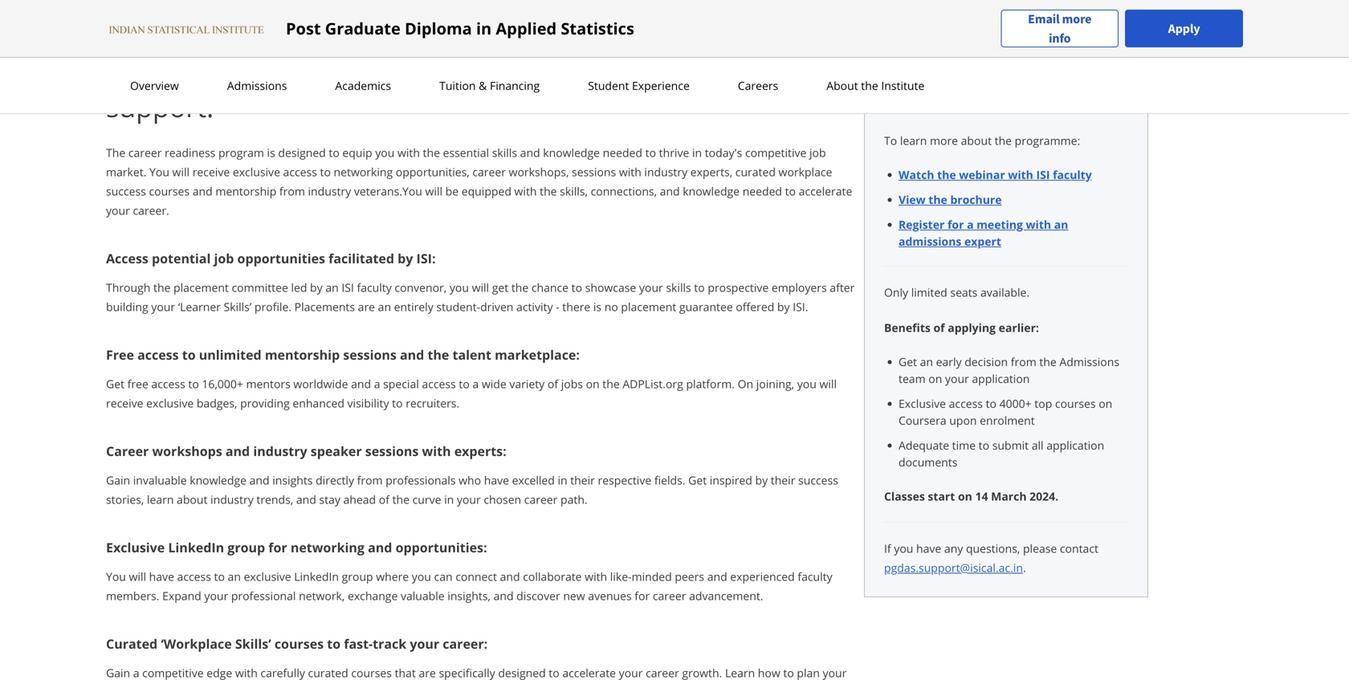 Task type: locate. For each thing, give the bounding box(es) containing it.
you inside the career readiness program is designed to equip you with the essential skills and knowledge needed to thrive in today's competitive job market. you will receive exclusive access to networking opportunities, career workshops, sessions with industry experts, curated workplace success courses and mentorship from industry veterans.you will be equipped with the skills, connections, and knowledge needed to accelerate your career.
[[149, 164, 169, 180]]

skills up guarantee
[[666, 280, 691, 295]]

your inside gain invaluable knowledge and insights directly from professionals who have excelled in their respective fields. get inspired by their success stories, learn about industry trends, and stay ahead of the curve in your chosen career path.
[[457, 492, 481, 507]]

0 vertical spatial job
[[810, 145, 826, 160]]

to up 'workplace
[[214, 569, 225, 584]]

2 their from the left
[[771, 473, 796, 488]]

for down view the brochure
[[948, 217, 964, 232]]

2 list from the top
[[891, 353, 1129, 471]]

0 vertical spatial from
[[280, 184, 305, 199]]

get right the fields.
[[689, 473, 707, 488]]

march inside applications for the march 2024 cohort are open.
[[998, 78, 1034, 94]]

1 vertical spatial march
[[991, 489, 1027, 504]]

2024.
[[1030, 489, 1059, 504]]

available.
[[981, 285, 1030, 300]]

1 horizontal spatial their
[[771, 473, 796, 488]]

1 horizontal spatial success
[[799, 473, 839, 488]]

get left free
[[106, 376, 125, 392]]

exclusive down 'program'
[[233, 164, 280, 180]]

march right 14
[[991, 489, 1027, 504]]

have inside you will have access to an exclusive linkedin group where you can connect and collaborate with like-minded peers and experienced faculty members. expand your professional network, exchange valuable insights, and discover new avenues for career advancement.
[[149, 569, 174, 584]]

tuition & financing link
[[435, 78, 545, 93]]

1 horizontal spatial are
[[1106, 78, 1124, 94]]

1 horizontal spatial learn
[[900, 133, 927, 148]]

1 vertical spatial you
[[106, 569, 126, 584]]

for inside register for a meeting with an admissions expert
[[948, 217, 964, 232]]

you up "valuable"
[[412, 569, 431, 584]]

2 vertical spatial get
[[689, 473, 707, 488]]

1 horizontal spatial potential
[[266, 54, 379, 92]]

get inside the get free access to 16,000+ mentors worldwide and a special access to a wide variety of jobs on the adplist.org platform. on joining, you will receive exclusive badges, providing enhanced visibility to recruiters.
[[106, 376, 125, 392]]

view
[[899, 192, 926, 207]]

0 vertical spatial courses
[[149, 184, 190, 199]]

0 vertical spatial skills
[[492, 145, 517, 160]]

facilitated
[[329, 250, 394, 267]]

your inside the unlock your potential with isi's exclusive career readiness support!
[[201, 54, 259, 92]]

you up 'student-'
[[450, 280, 469, 295]]

2 vertical spatial from
[[357, 473, 383, 488]]

more
[[1063, 11, 1092, 27], [930, 133, 958, 148]]

1 horizontal spatial faculty
[[798, 569, 833, 584]]

isi inside list
[[1037, 167, 1050, 182]]

0 horizontal spatial receive
[[106, 396, 143, 411]]

about inside gain invaluable knowledge and insights directly from professionals who have excelled in their respective fields. get inspired by their success stories, learn about industry trends, and stay ahead of the curve in your chosen career path.
[[177, 492, 208, 507]]

skills' down committee at top
[[224, 299, 252, 315]]

in right curve
[[444, 492, 454, 507]]

0 horizontal spatial more
[[930, 133, 958, 148]]

only
[[884, 285, 909, 300]]

profile.
[[255, 299, 292, 315]]

from up ahead
[[357, 473, 383, 488]]

to left 16,000+
[[188, 376, 199, 392]]

1 horizontal spatial job
[[810, 145, 826, 160]]

1 horizontal spatial admissions
[[1060, 354, 1120, 370]]

no
[[605, 299, 618, 315]]

a inside register for a meeting with an admissions expert
[[967, 217, 974, 232]]

1 horizontal spatial receive
[[193, 164, 230, 180]]

1 vertical spatial exclusive
[[106, 539, 165, 556]]

knowledge
[[543, 145, 600, 160], [683, 184, 740, 199], [190, 473, 247, 488]]

potential inside the unlock your potential with isi's exclusive career readiness support!
[[266, 54, 379, 92]]

readiness up competitive
[[715, 54, 839, 92]]

with inside you will have access to an exclusive linkedin group where you can connect and collaborate with like-minded peers and experienced faculty members. expand your professional network, exchange valuable insights, and discover new avenues for career advancement.
[[585, 569, 607, 584]]

0 vertical spatial is
[[267, 145, 275, 160]]

2 vertical spatial faculty
[[798, 569, 833, 584]]

have for you will have access to an exclusive linkedin group where you can connect and collaborate with like-minded peers and experienced faculty members. expand your professional network, exchange valuable insights, and discover new avenues for career advancement.
[[149, 569, 174, 584]]

fast-
[[344, 635, 373, 653]]

path.
[[561, 492, 588, 507]]

list
[[891, 166, 1129, 250], [891, 353, 1129, 471]]

exclusive access to 4000+ top courses on coursera upon enrolment list item
[[899, 395, 1129, 429]]

any
[[945, 541, 964, 556]]

for down 'minded'
[[635, 588, 650, 604]]

0 horizontal spatial are
[[358, 299, 375, 315]]

courses up career.
[[149, 184, 190, 199]]

register
[[899, 217, 945, 232]]

an up the professional
[[228, 569, 241, 584]]

success inside the career readiness program is designed to equip you with the essential skills and knowledge needed to thrive in today's competitive job market. you will receive exclusive access to networking opportunities, career workshops, sessions with industry experts, curated workplace success courses and mentorship from industry veterans.you will be equipped with the skills, connections, and knowledge needed to accelerate your career.
[[106, 184, 146, 199]]

0 horizontal spatial courses
[[149, 184, 190, 199]]

2 vertical spatial knowledge
[[190, 473, 247, 488]]

tuition & financing
[[440, 78, 540, 93]]

of right ahead
[[379, 492, 390, 507]]

the right about
[[861, 78, 879, 93]]

exclusive up members.
[[106, 539, 165, 556]]

0 vertical spatial march
[[998, 78, 1034, 94]]

workshops
[[152, 443, 222, 460]]

prospective
[[708, 280, 769, 295]]

job up committee at top
[[214, 250, 234, 267]]

the inside gain invaluable knowledge and insights directly from professionals who have excelled in their respective fields. get inspired by their success stories, learn about industry trends, and stay ahead of the curve in your chosen career path.
[[393, 492, 410, 507]]

inspired
[[710, 473, 753, 488]]

career up 'market.'
[[128, 145, 162, 160]]

success inside gain invaluable knowledge and insights directly from professionals who have excelled in their respective fields. get inspired by their success stories, learn about industry trends, and stay ahead of the curve in your chosen career path.
[[799, 473, 839, 488]]

0 horizontal spatial faculty
[[357, 280, 392, 295]]

0 horizontal spatial is
[[267, 145, 275, 160]]

in inside the career readiness program is designed to equip you with the essential skills and knowledge needed to thrive in today's competitive job market. you will receive exclusive access to networking opportunities, career workshops, sessions with industry experts, curated workplace success courses and mentorship from industry veterans.you will be equipped with the skills, connections, and knowledge needed to accelerate your career.
[[692, 145, 702, 160]]

an up placements
[[326, 280, 339, 295]]

0 horizontal spatial knowledge
[[190, 473, 247, 488]]

1 horizontal spatial placement
[[621, 299, 677, 315]]

discover
[[517, 588, 560, 604]]

2 horizontal spatial faculty
[[1053, 167, 1092, 182]]

get an early decision from the admissions team on your application list item
[[899, 353, 1129, 387]]

group up the professional
[[228, 539, 265, 556]]

sessions up skills,
[[572, 164, 616, 180]]

readiness left 'program'
[[165, 145, 216, 160]]

professional
[[231, 588, 296, 604]]

skills right essential
[[492, 145, 517, 160]]

admissions
[[899, 234, 962, 249]]

by right led
[[310, 280, 323, 295]]

1 vertical spatial success
[[799, 473, 839, 488]]

experts:
[[454, 443, 507, 460]]

your down early
[[945, 371, 969, 386]]

with inside the unlock your potential with isi's exclusive career readiness support!
[[387, 54, 441, 92]]

recruiters.
[[406, 396, 460, 411]]

0 horizontal spatial their
[[571, 473, 595, 488]]

pgdas.support@isical.ac.in
[[884, 560, 1023, 576]]

fields.
[[655, 473, 686, 488]]

access right free
[[151, 376, 185, 392]]

have left any
[[917, 541, 942, 556]]

the up watch the webinar with isi faculty link
[[995, 133, 1012, 148]]

are right cohort
[[1106, 78, 1124, 94]]

exclusive inside exclusive access to 4000+ top courses on coursera upon enrolment
[[899, 396, 946, 411]]

0 vertical spatial more
[[1063, 11, 1092, 27]]

0 horizontal spatial from
[[280, 184, 305, 199]]

skills,
[[560, 184, 588, 199]]

0 vertical spatial are
[[1106, 78, 1124, 94]]

on inside the get free access to 16,000+ mentors worldwide and a special access to a wide variety of jobs on the adplist.org platform. on joining, you will receive exclusive badges, providing enhanced visibility to recruiters.
[[586, 376, 600, 392]]

and
[[520, 145, 540, 160], [193, 184, 213, 199], [660, 184, 680, 199], [400, 346, 424, 364], [351, 376, 371, 392], [226, 443, 250, 460], [250, 473, 270, 488], [296, 492, 316, 507], [368, 539, 392, 556], [500, 569, 520, 584], [708, 569, 728, 584], [494, 588, 514, 604]]

about
[[961, 133, 992, 148], [177, 492, 208, 507]]

1 horizontal spatial needed
[[743, 184, 782, 199]]

exclusive inside the career readiness program is designed to equip you with the essential skills and knowledge needed to thrive in today's competitive job market. you will receive exclusive access to networking opportunities, career workshops, sessions with industry experts, curated workplace success courses and mentorship from industry veterans.you will be equipped with the skills, connections, and knowledge needed to accelerate your career.
[[233, 164, 280, 180]]

committee
[[232, 280, 288, 295]]

track
[[373, 635, 407, 653]]

is left no
[[594, 299, 602, 315]]

0 horizontal spatial needed
[[603, 145, 643, 160]]

1 vertical spatial courses
[[1056, 396, 1096, 411]]

opportunities
[[237, 250, 325, 267]]

who
[[459, 473, 481, 488]]

will up members.
[[129, 569, 146, 584]]

to inside adequate time to submit all application documents
[[979, 438, 990, 453]]

2 vertical spatial of
[[379, 492, 390, 507]]

have inside gain invaluable knowledge and insights directly from professionals who have excelled in their respective fields. get inspired by their success stories, learn about industry trends, and stay ahead of the curve in your chosen career path.
[[484, 473, 509, 488]]

1 their from the left
[[571, 473, 595, 488]]

academics link
[[331, 78, 396, 93]]

exclusive for exclusive access to 4000+ top courses on coursera upon enrolment
[[899, 396, 946, 411]]

applications for the march 2024 cohort are open.
[[884, 78, 1124, 113]]

potential up 'learner
[[152, 250, 211, 267]]

0 vertical spatial mentorship
[[216, 184, 277, 199]]

on
[[929, 371, 943, 386], [586, 376, 600, 392], [1099, 396, 1113, 411], [958, 489, 973, 504]]

for inside applications for the march 2024 cohort are open.
[[957, 78, 974, 94]]

opportunities,
[[396, 164, 470, 180]]

will inside the get free access to 16,000+ mentors worldwide and a special access to a wide variety of jobs on the adplist.org platform. on joining, you will receive exclusive badges, providing enhanced visibility to recruiters.
[[820, 376, 837, 392]]

pgdas.support@isical.ac.in link
[[884, 560, 1023, 576]]

needed up connections,
[[603, 145, 643, 160]]

to right time
[[979, 438, 990, 453]]

knowledge inside gain invaluable knowledge and insights directly from professionals who have excelled in their respective fields. get inspired by their success stories, learn about industry trends, and stay ahead of the curve in your chosen career path.
[[190, 473, 247, 488]]

courses inside the career readiness program is designed to equip you with the essential skills and knowledge needed to thrive in today's competitive job market. you will receive exclusive access to networking opportunities, career workshops, sessions with industry experts, curated workplace success courses and mentorship from industry veterans.you will be equipped with the skills, connections, and knowledge needed to accelerate your career.
[[149, 184, 190, 199]]

networking inside the career readiness program is designed to equip you with the essential skills and knowledge needed to thrive in today's competitive job market. you will receive exclusive access to networking opportunities, career workshops, sessions with industry experts, curated workplace success courses and mentorship from industry veterans.you will be equipped with the skills, connections, and knowledge needed to accelerate your career.
[[334, 164, 393, 180]]

email
[[1028, 11, 1060, 27]]

get for get free access to 16,000+ mentors worldwide and a special access to a wide variety of jobs on the adplist.org platform. on joining, you will receive exclusive badges, providing enhanced visibility to recruiters.
[[106, 376, 125, 392]]

your left career.
[[106, 203, 130, 218]]

support!
[[106, 88, 214, 125]]

0 vertical spatial application
[[972, 371, 1030, 386]]

workplace
[[779, 164, 833, 180]]

list containing watch the webinar with isi faculty
[[891, 166, 1129, 250]]

have
[[484, 473, 509, 488], [917, 541, 942, 556], [149, 569, 174, 584]]

for right applications
[[957, 78, 974, 94]]

from
[[280, 184, 305, 199], [1011, 354, 1037, 370], [357, 473, 383, 488]]

0 vertical spatial faculty
[[1053, 167, 1092, 182]]

will inside through the placement committee led by an isi faculty convenor, you will get the chance to showcase your skills to prospective employers after building your 'learner skills' profile. placements are an entirely student-driven activity - there is no placement guarantee offered by isi.
[[472, 280, 489, 295]]

in right thrive
[[692, 145, 702, 160]]

1 horizontal spatial you
[[149, 164, 169, 180]]

an up team
[[920, 354, 934, 370]]

1 vertical spatial faculty
[[357, 280, 392, 295]]

1 vertical spatial job
[[214, 250, 234, 267]]

get an early decision from the admissions team on your application
[[899, 354, 1120, 386]]

you inside the get free access to 16,000+ mentors worldwide and a special access to a wide variety of jobs on the adplist.org platform. on joining, you will receive exclusive badges, providing enhanced visibility to recruiters.
[[798, 376, 817, 392]]

your inside the career readiness program is designed to equip you with the essential skills and knowledge needed to thrive in today's competitive job market. you will receive exclusive access to networking opportunities, career workshops, sessions with industry experts, curated workplace success courses and mentorship from industry veterans.you will be equipped with the skills, connections, and knowledge needed to accelerate your career.
[[106, 203, 130, 218]]

from inside the career readiness program is designed to equip you with the essential skills and knowledge needed to thrive in today's competitive job market. you will receive exclusive access to networking opportunities, career workshops, sessions with industry experts, curated workplace success courses and mentorship from industry veterans.you will be equipped with the skills, connections, and knowledge needed to accelerate your career.
[[280, 184, 305, 199]]

to
[[884, 133, 898, 148]]

application right all
[[1047, 438, 1105, 453]]

to up enrolment
[[986, 396, 997, 411]]

0 vertical spatial of
[[934, 320, 945, 335]]

0 horizontal spatial admissions
[[227, 78, 287, 93]]

0 vertical spatial list
[[891, 166, 1129, 250]]

have up the chosen
[[484, 473, 509, 488]]

gain invaluable knowledge and insights directly from professionals who have excelled in their respective fields. get inspired by their success stories, learn about industry trends, and stay ahead of the curve in your chosen career path.
[[106, 473, 839, 507]]

the up 'to learn more about the programme:'
[[976, 78, 995, 94]]

of right benefits
[[934, 320, 945, 335]]

by left isi:
[[398, 250, 413, 267]]

0 horizontal spatial of
[[379, 492, 390, 507]]

career inside gain invaluable knowledge and insights directly from professionals who have excelled in their respective fields. get inspired by their success stories, learn about industry trends, and stay ahead of the curve in your chosen career path.
[[524, 492, 558, 507]]

1 vertical spatial group
[[342, 569, 373, 584]]

2 horizontal spatial have
[[917, 541, 942, 556]]

an inside get an early decision from the admissions team on your application
[[920, 354, 934, 370]]

the right 'jobs'
[[603, 376, 620, 392]]

on right 'jobs'
[[586, 376, 600, 392]]

view the brochure link
[[899, 192, 1002, 207]]

receive down 'program'
[[193, 164, 230, 180]]

sessions up special
[[343, 346, 397, 364]]

get inside gain invaluable knowledge and insights directly from professionals who have excelled in their respective fields. get inspired by their success stories, learn about industry trends, and stay ahead of the curve in your chosen career path.
[[689, 473, 707, 488]]

on
[[738, 376, 754, 392]]

2 horizontal spatial courses
[[1056, 396, 1096, 411]]

2 horizontal spatial get
[[899, 354, 917, 370]]

free
[[127, 376, 148, 392]]

exclusive inside you will have access to an exclusive linkedin group where you can connect and collaborate with like-minded peers and experienced faculty members. expand your professional network, exchange valuable insights, and discover new avenues for career advancement.
[[244, 569, 291, 584]]

1 list from the top
[[891, 166, 1129, 250]]

job
[[810, 145, 826, 160], [214, 250, 234, 267]]

speaker
[[311, 443, 362, 460]]

upon
[[950, 413, 977, 428]]

access
[[283, 164, 317, 180], [137, 346, 179, 364], [151, 376, 185, 392], [422, 376, 456, 392], [949, 396, 983, 411], [177, 569, 211, 584]]

for inside you will have access to an exclusive linkedin group where you can connect and collaborate with like-minded peers and experienced faculty members. expand your professional network, exchange valuable insights, and discover new avenues for career advancement.
[[635, 588, 650, 604]]

list containing get an early decision from the admissions team on your application
[[891, 353, 1129, 471]]

readiness
[[715, 54, 839, 92], [165, 145, 216, 160]]

1 horizontal spatial about
[[961, 133, 992, 148]]

1 vertical spatial needed
[[743, 184, 782, 199]]

1 vertical spatial about
[[177, 492, 208, 507]]

knowledge down experts,
[[683, 184, 740, 199]]

decision
[[965, 354, 1008, 370]]

the left curve
[[393, 492, 410, 507]]

of left 'jobs'
[[548, 376, 558, 392]]

isi inside through the placement committee led by an isi faculty convenor, you will get the chance to showcase your skills to prospective employers after building your 'learner skills' profile. placements are an entirely student-driven activity - there is no placement guarantee offered by isi.
[[342, 280, 354, 295]]

and inside the get free access to 16,000+ mentors worldwide and a special access to a wide variety of jobs on the adplist.org platform. on joining, you will receive exclusive badges, providing enhanced visibility to recruiters.
[[351, 376, 371, 392]]

admissions inside get an early decision from the admissions team on your application
[[1060, 354, 1120, 370]]

1 vertical spatial isi
[[342, 280, 354, 295]]

opportunities:
[[396, 539, 487, 556]]

activity
[[517, 299, 553, 315]]

the left talent
[[428, 346, 449, 364]]

the
[[861, 78, 879, 93], [976, 78, 995, 94], [995, 133, 1012, 148], [423, 145, 440, 160], [938, 167, 957, 182], [540, 184, 557, 199], [929, 192, 948, 207], [153, 280, 171, 295], [512, 280, 529, 295], [428, 346, 449, 364], [1040, 354, 1057, 370], [603, 376, 620, 392], [393, 492, 410, 507]]

convenor,
[[395, 280, 447, 295]]

needed down curated
[[743, 184, 782, 199]]

1 horizontal spatial get
[[689, 473, 707, 488]]

learn down invaluable
[[147, 492, 174, 507]]

receive inside the career readiness program is designed to equip you with the essential skills and knowledge needed to thrive in today's competitive job market. you will receive exclusive access to networking opportunities, career workshops, sessions with industry experts, curated workplace success courses and mentorship from industry veterans.you will be equipped with the skills, connections, and knowledge needed to accelerate your career.
[[193, 164, 230, 180]]

have for if you have any questions, please contact pgdas.support@isical.ac.in .
[[917, 541, 942, 556]]

watch
[[899, 167, 935, 182]]

1 vertical spatial receive
[[106, 396, 143, 411]]

earlier:
[[999, 320, 1039, 335]]

curated
[[736, 164, 776, 180]]

isi
[[1037, 167, 1050, 182], [342, 280, 354, 295]]

with down 'diploma'
[[387, 54, 441, 92]]

by right inspired
[[756, 473, 768, 488]]

mentorship down 'program'
[[216, 184, 277, 199]]

diploma
[[405, 17, 472, 39]]

0 vertical spatial learn
[[900, 133, 927, 148]]

your right showcase
[[639, 280, 663, 295]]

you
[[375, 145, 395, 160], [450, 280, 469, 295], [798, 376, 817, 392], [894, 541, 914, 556], [412, 569, 431, 584]]

industry down designed
[[308, 184, 351, 199]]

enhanced
[[293, 396, 345, 411]]

knowledge up workshops,
[[543, 145, 600, 160]]

courses inside exclusive access to 4000+ top courses on coursera upon enrolment
[[1056, 396, 1096, 411]]

1 horizontal spatial courses
[[275, 635, 324, 653]]

designed
[[278, 145, 326, 160]]

an inside you will have access to an exclusive linkedin group where you can connect and collaborate with like-minded peers and experienced faculty members. expand your professional network, exchange valuable insights, and discover new avenues for career advancement.
[[228, 569, 241, 584]]

1 horizontal spatial more
[[1063, 11, 1092, 27]]

0 vertical spatial admissions
[[227, 78, 287, 93]]

1 vertical spatial mentorship
[[265, 346, 340, 364]]

about down invaluable
[[177, 492, 208, 507]]

access up upon at the bottom right of page
[[949, 396, 983, 411]]

on inside get an early decision from the admissions team on your application
[[929, 371, 943, 386]]

is inside through the placement committee led by an isi faculty convenor, you will get the chance to showcase your skills to prospective employers after building your 'learner skills' profile. placements are an entirely student-driven activity - there is no placement guarantee offered by isi.
[[594, 299, 602, 315]]

access down designed
[[283, 164, 317, 180]]

linkedin up network,
[[294, 569, 339, 584]]

0 vertical spatial networking
[[334, 164, 393, 180]]

career inside the unlock your potential with isi's exclusive career readiness support!
[[627, 54, 708, 92]]

network,
[[299, 588, 345, 604]]

1 horizontal spatial is
[[594, 299, 602, 315]]

1 horizontal spatial of
[[548, 376, 558, 392]]

with down workshops,
[[515, 184, 537, 199]]

access inside the career readiness program is designed to equip you with the essential skills and knowledge needed to thrive in today's competitive job market. you will receive exclusive access to networking opportunities, career workshops, sessions with industry experts, curated workplace success courses and mentorship from industry veterans.you will be equipped with the skills, connections, and knowledge needed to accelerate your career.
[[283, 164, 317, 180]]

with up avenues
[[585, 569, 607, 584]]

application inside adequate time to submit all application documents
[[1047, 438, 1105, 453]]

platform.
[[686, 376, 735, 392]]

their up path.
[[571, 473, 595, 488]]

networking down "stay"
[[291, 539, 365, 556]]

your down indian statistical institute image
[[201, 54, 259, 92]]

1 vertical spatial have
[[917, 541, 942, 556]]

get inside get an early decision from the admissions team on your application
[[899, 354, 917, 370]]

applications
[[884, 78, 954, 94]]

a up "expert"
[[967, 217, 974, 232]]

group up exchange
[[342, 569, 373, 584]]

1 vertical spatial of
[[548, 376, 558, 392]]

1 vertical spatial learn
[[147, 492, 174, 507]]

on inside exclusive access to 4000+ top courses on coursera upon enrolment
[[1099, 396, 1113, 411]]

0 horizontal spatial you
[[106, 569, 126, 584]]

2024
[[1037, 78, 1063, 94]]

you
[[149, 164, 169, 180], [106, 569, 126, 584]]

receive for access
[[106, 396, 143, 411]]

an right meeting
[[1055, 217, 1069, 232]]

sessions
[[572, 164, 616, 180], [343, 346, 397, 364], [365, 443, 419, 460]]

1 vertical spatial is
[[594, 299, 602, 315]]

the up opportunities,
[[423, 145, 440, 160]]

1 vertical spatial skills'
[[235, 635, 271, 653]]

exclusive down statistics
[[505, 54, 620, 92]]

isi down programme:
[[1037, 167, 1050, 182]]

have inside if you have any questions, please contact pgdas.support@isical.ac.in .
[[917, 541, 942, 556]]

to inside you will have access to an exclusive linkedin group where you can connect and collaborate with like-minded peers and experienced faculty members. expand your professional network, exchange valuable insights, and discover new avenues for career advancement.
[[214, 569, 225, 584]]

tuition
[[440, 78, 476, 93]]

led
[[291, 280, 307, 295]]

1 horizontal spatial isi
[[1037, 167, 1050, 182]]

industry inside gain invaluable knowledge and insights directly from professionals who have excelled in their respective fields. get inspired by their success stories, learn about industry trends, and stay ahead of the curve in your chosen career path.
[[211, 492, 254, 507]]

1 horizontal spatial application
[[1047, 438, 1105, 453]]

faculty inside you will have access to an exclusive linkedin group where you can connect and collaborate with like-minded peers and experienced faculty members. expand your professional network, exchange valuable insights, and discover new avenues for career advancement.
[[798, 569, 833, 584]]

mentorship
[[216, 184, 277, 199], [265, 346, 340, 364]]

exclusive up coursera
[[899, 396, 946, 411]]

0 vertical spatial get
[[899, 354, 917, 370]]

experts,
[[691, 164, 733, 180]]

skills inside the career readiness program is designed to equip you with the essential skills and knowledge needed to thrive in today's competitive job market. you will receive exclusive access to networking opportunities, career workshops, sessions with industry experts, curated workplace success courses and mentorship from industry veterans.you will be equipped with the skills, connections, and knowledge needed to accelerate your career.
[[492, 145, 517, 160]]

experienced
[[730, 569, 795, 584]]

0 vertical spatial about
[[961, 133, 992, 148]]

2 horizontal spatial of
[[934, 320, 945, 335]]

group inside you will have access to an exclusive linkedin group where you can connect and collaborate with like-minded peers and experienced faculty members. expand your professional network, exchange valuable insights, and discover new avenues for career advancement.
[[342, 569, 373, 584]]

0 horizontal spatial success
[[106, 184, 146, 199]]

will inside you will have access to an exclusive linkedin group where you can connect and collaborate with like-minded peers and experienced faculty members. expand your professional network, exchange valuable insights, and discover new avenues for career advancement.
[[129, 569, 146, 584]]

networking
[[334, 164, 393, 180], [291, 539, 365, 556]]

with up opportunities,
[[398, 145, 420, 160]]

1 vertical spatial admissions
[[1060, 354, 1120, 370]]

0 vertical spatial group
[[228, 539, 265, 556]]

avenues
[[588, 588, 632, 604]]

receive inside the get free access to 16,000+ mentors worldwide and a special access to a wide variety of jobs on the adplist.org platform. on joining, you will receive exclusive badges, providing enhanced visibility to recruiters.
[[106, 396, 143, 411]]

your right expand
[[204, 588, 228, 604]]

1 vertical spatial from
[[1011, 354, 1037, 370]]

2 horizontal spatial from
[[1011, 354, 1037, 370]]

documents
[[899, 455, 958, 470]]

0 vertical spatial sessions
[[572, 164, 616, 180]]

1 vertical spatial linkedin
[[294, 569, 339, 584]]

mentorship up worldwide
[[265, 346, 340, 364]]

will right joining,
[[820, 376, 837, 392]]

0 horizontal spatial job
[[214, 250, 234, 267]]

1 horizontal spatial exclusive
[[899, 396, 946, 411]]

readiness inside the unlock your potential with isi's exclusive career readiness support!
[[715, 54, 839, 92]]

0 horizontal spatial have
[[149, 569, 174, 584]]

courses right top
[[1056, 396, 1096, 411]]

0 vertical spatial potential
[[266, 54, 379, 92]]

email more info button
[[1001, 9, 1119, 48]]

0 horizontal spatial exclusive
[[106, 539, 165, 556]]

1 horizontal spatial have
[[484, 473, 509, 488]]

application inside get an early decision from the admissions team on your application
[[972, 371, 1030, 386]]

0 horizontal spatial application
[[972, 371, 1030, 386]]

to up there
[[572, 280, 582, 295]]

jobs
[[561, 376, 583, 392]]

a
[[967, 217, 974, 232], [374, 376, 380, 392], [473, 376, 479, 392]]

you inside you will have access to an exclusive linkedin group where you can connect and collaborate with like-minded peers and experienced faculty members. expand your professional network, exchange valuable insights, and discover new avenues for career advancement.
[[106, 569, 126, 584]]

you right equip
[[375, 145, 395, 160]]

1 vertical spatial list
[[891, 353, 1129, 471]]



Task type: vqa. For each thing, say whether or not it's contained in the screenshot.
leftmost the 'Coursera'
no



Task type: describe. For each thing, give the bounding box(es) containing it.
if
[[884, 541, 891, 556]]

industry up the insights
[[253, 443, 307, 460]]

of inside the get free access to 16,000+ mentors worldwide and a special access to a wide variety of jobs on the adplist.org platform. on joining, you will receive exclusive badges, providing enhanced visibility to recruiters.
[[548, 376, 558, 392]]

where
[[376, 569, 409, 584]]

adequate time to submit all application documents list item
[[899, 437, 1129, 471]]

apply
[[1169, 20, 1201, 37]]

the right 'view'
[[929, 192, 948, 207]]

enrolment
[[980, 413, 1035, 428]]

student
[[588, 78, 629, 93]]

from inside get an early decision from the admissions team on your application
[[1011, 354, 1037, 370]]

with up connections,
[[619, 164, 642, 180]]

gain
[[106, 473, 130, 488]]

sessions for free access to unlimited mentorship sessions and the talent marketplace:
[[343, 346, 397, 364]]

exclusive inside the unlock your potential with isi's exclusive career readiness support!
[[505, 54, 620, 92]]

with inside register for a meeting with an admissions expert
[[1026, 217, 1052, 232]]

about the institute
[[827, 78, 925, 93]]

1 vertical spatial potential
[[152, 250, 211, 267]]

your inside get an early decision from the admissions team on your application
[[945, 371, 969, 386]]

adequate time to submit all application documents
[[899, 438, 1105, 470]]

1 vertical spatial placement
[[621, 299, 677, 315]]

career up 'equipped'
[[473, 164, 506, 180]]

in left applied
[[476, 17, 492, 39]]

to left unlimited
[[182, 346, 196, 364]]

access up the recruiters.
[[422, 376, 456, 392]]

access
[[106, 250, 149, 267]]

is inside the career readiness program is designed to equip you with the essential skills and knowledge needed to thrive in today's competitive job market. you will receive exclusive access to networking opportunities, career workshops, sessions with industry experts, curated workplace success courses and mentorship from industry veterans.you will be equipped with the skills, connections, and knowledge needed to accelerate your career.
[[267, 145, 275, 160]]

adequate
[[899, 438, 950, 453]]

visibility
[[347, 396, 389, 411]]

for down trends,
[[269, 539, 287, 556]]

apply button
[[1126, 10, 1244, 47]]

1 vertical spatial knowledge
[[683, 184, 740, 199]]

invaluable
[[133, 473, 187, 488]]

trends,
[[257, 492, 293, 507]]

overview link
[[125, 78, 184, 93]]

to left the fast-
[[327, 635, 341, 653]]

to left equip
[[329, 145, 340, 160]]

by inside gain invaluable knowledge and insights directly from professionals who have excelled in their respective fields. get inspired by their success stories, learn about industry trends, and stay ahead of the curve in your chosen career path.
[[756, 473, 768, 488]]

in up path.
[[558, 473, 568, 488]]

free access to unlimited mentorship sessions and the talent marketplace:
[[106, 346, 580, 364]]

linkedin inside you will have access to an exclusive linkedin group where you can connect and collaborate with like-minded peers and experienced faculty members. expand your professional network, exchange valuable insights, and discover new avenues for career advancement.
[[294, 569, 339, 584]]

readiness inside the career readiness program is designed to equip you with the essential skills and knowledge needed to thrive in today's competitive job market. you will receive exclusive access to networking opportunities, career workshops, sessions with industry experts, curated workplace success courses and mentorship from industry veterans.you will be equipped with the skills, connections, and knowledge needed to accelerate your career.
[[165, 145, 216, 160]]

by left isi.
[[778, 299, 790, 315]]

faculty inside through the placement committee led by an isi faculty convenor, you will get the chance to showcase your skills to prospective employers after building your 'learner skills' profile. placements are an entirely student-driven activity - there is no placement guarantee offered by isi.
[[357, 280, 392, 295]]

the inside get an early decision from the admissions team on your application
[[1040, 354, 1057, 370]]

market.
[[106, 164, 147, 180]]

career inside you will have access to an exclusive linkedin group where you can connect and collaborate with like-minded peers and experienced faculty members. expand your professional network, exchange valuable insights, and discover new avenues for career advancement.
[[653, 588, 686, 604]]

access inside exclusive access to 4000+ top courses on coursera upon enrolment
[[949, 396, 983, 411]]

graduate
[[325, 17, 401, 39]]

with right webinar on the top
[[1008, 167, 1034, 182]]

you inside the career readiness program is designed to equip you with the essential skills and knowledge needed to thrive in today's competitive job market. you will receive exclusive access to networking opportunities, career workshops, sessions with industry experts, curated workplace success courses and mentorship from industry veterans.you will be equipped with the skills, connections, and knowledge needed to accelerate your career.
[[375, 145, 395, 160]]

more inside email more info
[[1063, 11, 1092, 27]]

offered
[[736, 299, 775, 315]]

0 vertical spatial linkedin
[[168, 539, 224, 556]]

talent
[[453, 346, 492, 364]]

are inside applications for the march 2024 cohort are open.
[[1106, 78, 1124, 94]]

an inside register for a meeting with an admissions expert
[[1055, 217, 1069, 232]]

career.
[[133, 203, 169, 218]]

to down special
[[392, 396, 403, 411]]

stories,
[[106, 492, 144, 507]]

thrive
[[659, 145, 690, 160]]

statistics
[[561, 17, 635, 39]]

'workplace
[[161, 635, 232, 653]]

placements
[[295, 299, 355, 315]]

classes
[[884, 489, 925, 504]]

exclusive inside the get free access to 16,000+ mentors worldwide and a special access to a wide variety of jobs on the adplist.org platform. on joining, you will receive exclusive badges, providing enhanced visibility to recruiters.
[[146, 396, 194, 411]]

career workshops and industry speaker sessions with experts:
[[106, 443, 507, 460]]

you inside you will have access to an exclusive linkedin group where you can connect and collaborate with like-minded peers and experienced faculty members. expand your professional network, exchange valuable insights, and discover new avenues for career advancement.
[[412, 569, 431, 584]]

respective
[[598, 473, 652, 488]]

post graduate diploma in applied statistics
[[286, 17, 635, 39]]

the
[[106, 145, 125, 160]]

access up free
[[137, 346, 179, 364]]

the down workshops,
[[540, 184, 557, 199]]

of inside gain invaluable knowledge and insights directly from professionals who have excelled in their respective fields. get inspired by their success stories, learn about industry trends, and stay ahead of the curve in your chosen career path.
[[379, 492, 390, 507]]

to up guarantee
[[694, 280, 705, 295]]

early
[[936, 354, 962, 370]]

sessions for career workshops and industry speaker sessions with experts:
[[365, 443, 419, 460]]

your inside you will have access to an exclusive linkedin group where you can connect and collaborate with like-minded peers and experienced faculty members. expand your professional network, exchange valuable insights, and discover new avenues for career advancement.
[[204, 588, 228, 604]]

unlock your potential with isi's exclusive career readiness support!
[[106, 54, 839, 125]]

you inside if you have any questions, please contact pgdas.support@isical.ac.in .
[[894, 541, 914, 556]]

are inside through the placement committee led by an isi faculty convenor, you will get the chance to showcase your skills to prospective employers after building your 'learner skills' profile. placements are an entirely student-driven activity - there is no placement guarantee offered by isi.
[[358, 299, 375, 315]]

mentorship inside the career readiness program is designed to equip you with the essential skills and knowledge needed to thrive in today's competitive job market. you will receive exclusive access to networking opportunities, career workshops, sessions with industry experts, curated workplace success courses and mentorship from industry veterans.you will be equipped with the skills, connections, and knowledge needed to accelerate your career.
[[216, 184, 277, 199]]

the right through
[[153, 280, 171, 295]]

faculty inside list
[[1053, 167, 1092, 182]]

curve
[[413, 492, 441, 507]]

on left 14
[[958, 489, 973, 504]]

about
[[827, 78, 859, 93]]

building
[[106, 299, 148, 315]]

questions,
[[966, 541, 1021, 556]]

job inside the career readiness program is designed to equip you with the essential skills and knowledge needed to thrive in today's competitive job market. you will receive exclusive access to networking opportunities, career workshops, sessions with industry experts, curated workplace success courses and mentorship from industry veterans.you will be equipped with the skills, connections, and knowledge needed to accelerate your career.
[[810, 145, 826, 160]]

to down workplace at the right top of page
[[785, 184, 796, 199]]

-
[[556, 299, 560, 315]]

2 vertical spatial courses
[[275, 635, 324, 653]]

skills' inside through the placement committee led by an isi faculty convenor, you will get the chance to showcase your skills to prospective employers after building your 'learner skills' profile. placements are an entirely student-driven activity - there is no placement guarantee offered by isi.
[[224, 299, 252, 315]]

learn inside gain invaluable knowledge and insights directly from professionals who have excelled in their respective fields. get inspired by their success stories, learn about industry trends, and stay ahead of the curve in your chosen career path.
[[147, 492, 174, 507]]

indian statistical institute image
[[106, 22, 267, 37]]

your right track
[[410, 635, 440, 653]]

employers
[[772, 280, 827, 295]]

mentors
[[246, 376, 291, 392]]

sessions inside the career readiness program is designed to equip you with the essential skills and knowledge needed to thrive in today's competitive job market. you will receive exclusive access to networking opportunities, career workshops, sessions with industry experts, curated workplace success courses and mentorship from industry veterans.you will be equipped with the skills, connections, and knowledge needed to accelerate your career.
[[572, 164, 616, 180]]

exclusive access to 4000+ top courses on coursera upon enrolment
[[899, 396, 1113, 428]]

will right 'market.'
[[172, 164, 190, 180]]

14
[[976, 489, 989, 504]]

chance
[[532, 280, 569, 295]]

0 vertical spatial knowledge
[[543, 145, 600, 160]]

classes start on 14 march 2024.
[[884, 489, 1059, 504]]

receive for readiness
[[193, 164, 230, 180]]

the inside the get free access to 16,000+ mentors worldwide and a special access to a wide variety of jobs on the adplist.org platform. on joining, you will receive exclusive badges, providing enhanced visibility to recruiters.
[[603, 376, 620, 392]]

all
[[1032, 438, 1044, 453]]

industry down thrive
[[645, 164, 688, 180]]

to learn more about the programme:
[[884, 133, 1081, 148]]

post
[[286, 17, 321, 39]]

1 horizontal spatial a
[[473, 376, 479, 392]]

register for a meeting with an admissions expert link
[[899, 217, 1069, 249]]

you inside through the placement committee led by an isi faculty convenor, you will get the chance to showcase your skills to prospective employers after building your 'learner skills' profile. placements are an entirely student-driven activity - there is no placement guarantee offered by isi.
[[450, 280, 469, 295]]

time
[[953, 438, 976, 453]]

email more info
[[1028, 11, 1092, 46]]

benefits of applying earlier:
[[884, 320, 1039, 335]]

connect
[[456, 569, 497, 584]]

through
[[106, 280, 151, 295]]

isi's
[[448, 54, 497, 92]]

your right building
[[151, 299, 175, 315]]

.
[[1023, 560, 1026, 576]]

after
[[830, 280, 855, 295]]

insights,
[[448, 588, 491, 604]]

register for a meeting with an admissions expert
[[899, 217, 1069, 249]]

get
[[492, 280, 509, 295]]

student experience link
[[583, 78, 695, 93]]

with up professionals
[[422, 443, 451, 460]]

career:
[[443, 635, 488, 653]]

to down designed
[[320, 164, 331, 180]]

0 horizontal spatial a
[[374, 376, 380, 392]]

ahead
[[343, 492, 376, 507]]

skills inside through the placement committee led by an isi faculty convenor, you will get the chance to showcase your skills to prospective employers after building your 'learner skills' profile. placements are an entirely student-driven activity - there is no placement guarantee offered by isi.
[[666, 280, 691, 295]]

1 vertical spatial more
[[930, 133, 958, 148]]

1 vertical spatial networking
[[291, 539, 365, 556]]

badges,
[[197, 396, 237, 411]]

veterans.you
[[354, 184, 422, 199]]

the inside applications for the march 2024 cohort are open.
[[976, 78, 995, 94]]

chosen
[[484, 492, 522, 507]]

access inside you will have access to an exclusive linkedin group where you can connect and collaborate with like-minded peers and experienced faculty members. expand your professional network, exchange valuable insights, and discover new avenues for career advancement.
[[177, 569, 211, 584]]

cohort
[[1066, 78, 1103, 94]]

minded
[[632, 569, 672, 584]]

advancement.
[[689, 588, 764, 604]]

can
[[434, 569, 453, 584]]

0 vertical spatial placement
[[174, 280, 229, 295]]

exchange
[[348, 588, 398, 604]]

the right get
[[512, 280, 529, 295]]

an left entirely
[[378, 299, 391, 315]]

access potential job opportunities facilitated by isi:
[[106, 250, 436, 267]]

get for get an early decision from the admissions team on your application
[[899, 354, 917, 370]]

get free access to 16,000+ mentors worldwide and a special access to a wide variety of jobs on the adplist.org platform. on joining, you will receive exclusive badges, providing enhanced visibility to recruiters.
[[106, 376, 837, 411]]

info
[[1049, 30, 1071, 46]]

limited
[[912, 285, 948, 300]]

to left thrive
[[646, 145, 656, 160]]

to left wide at the left
[[459, 376, 470, 392]]

to inside exclusive access to 4000+ top courses on coursera upon enrolment
[[986, 396, 997, 411]]

like-
[[610, 569, 632, 584]]

through the placement committee led by an isi faculty convenor, you will get the chance to showcase your skills to prospective employers after building your 'learner skills' profile. placements are an entirely student-driven activity - there is no placement guarantee offered by isi.
[[106, 280, 855, 315]]

isi.
[[793, 299, 809, 315]]

16,000+
[[202, 376, 243, 392]]

from inside gain invaluable knowledge and insights directly from professionals who have excelled in their respective fields. get inspired by their success stories, learn about industry trends, and stay ahead of the curve in your chosen career path.
[[357, 473, 383, 488]]

applying
[[948, 320, 996, 335]]

the career readiness program is designed to equip you with the essential skills and knowledge needed to thrive in today's competitive job market. you will receive exclusive access to networking opportunities, career workshops, sessions with industry experts, curated workplace success courses and mentorship from industry veterans.you will be equipped with the skills, connections, and knowledge needed to accelerate your career.
[[106, 145, 853, 218]]

will left 'be'
[[425, 184, 443, 199]]

exclusive for exclusive linkedin group for networking and opportunities:
[[106, 539, 165, 556]]

the up view the brochure
[[938, 167, 957, 182]]



